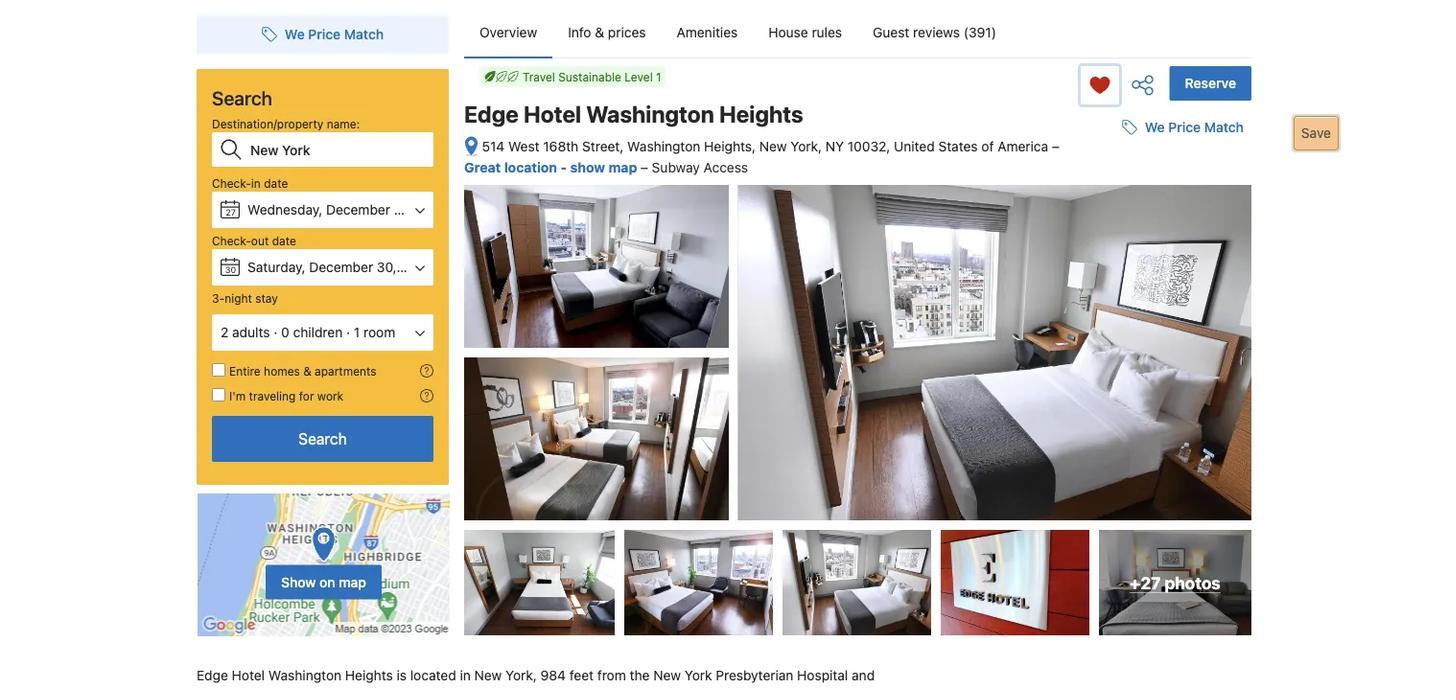 Task type: describe. For each thing, give the bounding box(es) containing it.
2 · from the left
[[346, 325, 350, 341]]

check- for in
[[212, 177, 251, 190]]

night
[[225, 292, 252, 305]]

saturday,
[[248, 259, 306, 275]]

homes
[[264, 365, 300, 378]]

america inside 514 west 168th street, washington heights, new york, ny 10032, united states of america – great location - show map – subway access
[[998, 139, 1049, 154]]

reserve button
[[1170, 66, 1252, 101]]

they
[[1100, 296, 1129, 310]]

house rules
[[769, 24, 842, 40]]

check-out date
[[212, 234, 296, 248]]

university
[[259, 687, 320, 689]]

0 vertical spatial search
[[212, 86, 272, 109]]

check-in date
[[212, 177, 288, 190]]

click to open map view image
[[464, 136, 479, 158]]

presbyterian
[[716, 668, 794, 684]]

photos
[[1165, 573, 1221, 593]]

391
[[1130, 226, 1150, 239]]

that
[[1103, 266, 1126, 280]]

30,
[[377, 259, 397, 275]]

edge for edge hotel washington heights is located in new york, 984 feet from the new york presbyterian hospital and columbia university medical center. free wifi access is available
[[197, 668, 228, 684]]

overview
[[480, 24, 537, 40]]

map inside search section
[[339, 575, 366, 591]]

access
[[486, 687, 529, 689]]

i
[[1018, 266, 1021, 280]]

from
[[597, 668, 626, 684]]

rated very good element
[[1010, 204, 1194, 227]]

1 horizontal spatial the
[[1018, 326, 1037, 340]]

3-night stay
[[212, 292, 278, 305]]

destination/property
[[212, 117, 324, 130]]

apartments
[[315, 365, 377, 378]]

of for america
[[982, 139, 994, 154]]

Where are you going? field
[[243, 132, 434, 167]]

the inside edge hotel washington heights is located in new york, 984 feet from the new york presbyterian hospital and columbia university medical center. free wifi access is available
[[630, 668, 650, 684]]

if you select this option, we'll show you popular business travel features like breakfast, wifi and free parking. image
[[420, 389, 434, 403]]

hospital
[[797, 668, 848, 684]]

street,
[[582, 139, 624, 154]]

9.2
[[1206, 429, 1228, 448]]

states inside 514 west 168th street, washington heights, new york, ny 10032, united states of america – great location - show map – subway access
[[939, 139, 978, 154]]

if
[[1018, 311, 1025, 325]]

great location - show map button
[[464, 159, 641, 175]]

(391)
[[964, 24, 997, 40]]

match for we price match "dropdown button" in the search section
[[344, 26, 384, 42]]

1 vertical spatial we price match button
[[1115, 110, 1252, 145]]

we for bottom we price match "dropdown button"
[[1145, 120, 1165, 135]]

guest reviews (391)
[[873, 24, 997, 40]]

i'm traveling for work
[[229, 389, 344, 403]]

check- for out
[[212, 234, 251, 248]]

adults
[[232, 325, 270, 341]]

new inside 514 west 168th street, washington heights, new york, ny 10032, united states of america – great location - show map – subway access
[[760, 139, 787, 154]]

+27
[[1130, 573, 1161, 593]]

10032,
[[848, 139, 891, 154]]

0 vertical spatial maid
[[1190, 266, 1218, 280]]

let
[[1158, 296, 1173, 310]]

0
[[281, 325, 289, 341]]

work
[[317, 389, 344, 403]]

was
[[1164, 266, 1186, 280]]

1 horizontal spatial new
[[654, 668, 681, 684]]

traveling
[[249, 389, 296, 403]]

1 horizontal spatial &
[[595, 24, 605, 40]]

save
[[1302, 125, 1332, 141]]

sustainable
[[559, 70, 622, 83]]

guest reviews (391) link
[[858, 8, 1012, 58]]

wifi
[[455, 687, 482, 689]]

i'm
[[229, 389, 246, 403]]

2 adults · 0 children · 1 room button
[[212, 315, 434, 351]]

previous image
[[997, 298, 1008, 310]]

free
[[424, 687, 452, 689]]

1 vertical spatial maid
[[1140, 326, 1168, 340]]

27,
[[394, 202, 412, 218]]

there
[[1130, 266, 1160, 280]]

0 horizontal spatial is
[[397, 668, 407, 684]]

we price match for we price match "dropdown button" in the search section
[[285, 26, 384, 42]]

reserve
[[1185, 75, 1237, 91]]

feet
[[570, 668, 594, 684]]

washington for edge hotel washington heights
[[586, 101, 715, 128]]

daily.
[[1063, 281, 1093, 295]]

york, inside edge hotel washington heights is located in new york, 984 feet from the new york presbyterian hospital and columbia university medical center. free wifi access is available
[[506, 668, 537, 684]]

if you select this option, we'll show you popular business travel features like breakfast, wifi and free parking. image
[[420, 389, 434, 403]]

+27 photos link
[[1099, 531, 1252, 636]]

1 horizontal spatial is
[[533, 687, 543, 689]]

name:
[[327, 117, 360, 130]]

1 horizontal spatial united
[[1058, 380, 1093, 394]]

travel sustainable level 1
[[523, 70, 662, 83]]

2 adults · 0 children · 1 room
[[221, 325, 395, 341]]

house rules link
[[753, 8, 858, 58]]

hotels
[[1172, 281, 1207, 295]]

2 vertical spatial of
[[1134, 380, 1145, 394]]

0 vertical spatial the
[[1055, 266, 1074, 280]]

rules
[[812, 24, 842, 40]]

united states of america
[[1058, 380, 1193, 394]]

wednesday, december 27, 2023
[[248, 202, 448, 218]]

search inside "button"
[[299, 430, 347, 448]]

amenities link
[[661, 8, 753, 58]]

date for check-in date
[[264, 177, 288, 190]]

2023 for saturday, december 30, 2023
[[400, 259, 433, 275]]

do
[[1052, 296, 1067, 310]]

etc.
[[1163, 311, 1185, 325]]

0 vertical spatial reviews
[[913, 24, 960, 40]]

1 horizontal spatial 1
[[656, 70, 662, 83]]

0 horizontal spatial –
[[641, 159, 648, 175]]

stay
[[255, 292, 278, 305]]

2
[[221, 325, 229, 341]]

27
[[225, 207, 236, 217]]

room
[[364, 325, 395, 341]]

york
[[685, 668, 712, 684]]



Task type: locate. For each thing, give the bounding box(es) containing it.
0 vertical spatial 2023
[[416, 202, 448, 218]]

0 vertical spatial map
[[609, 159, 637, 175]]

amenities
[[677, 24, 738, 40]]

1 horizontal spatial maid
[[1190, 266, 1218, 280]]

1 vertical spatial america
[[1149, 380, 1193, 394]]

medical
[[324, 687, 372, 689]]

1 vertical spatial &
[[303, 365, 312, 378]]

travel
[[523, 70, 555, 83]]

1 check- from the top
[[212, 177, 251, 190]]

0 horizontal spatial hotel
[[232, 668, 265, 684]]

edge inside i liked the fact that there was maid service daily.  a number of hotels don't do that.  they say, let us know if you need fresh towels, etc.  but the edge offered full maid service.
[[1040, 326, 1070, 340]]

very
[[1120, 207, 1152, 225]]

saturday, december 30, 2023
[[248, 259, 433, 275]]

next image
[[1235, 298, 1246, 310]]

hotel for edge hotel washington heights is located in new york, 984 feet from the new york presbyterian hospital and columbia university medical center. free wifi access is available
[[232, 668, 265, 684]]

in up "wifi"
[[460, 668, 471, 684]]

fact
[[1077, 266, 1100, 280]]

match for bottom we price match "dropdown button"
[[1205, 120, 1244, 135]]

& up for
[[303, 365, 312, 378]]

8.2
[[1206, 214, 1229, 232]]

0 vertical spatial of
[[982, 139, 994, 154]]

is down 984
[[533, 687, 543, 689]]

0 vertical spatial date
[[264, 177, 288, 190]]

514 west 168th street, washington heights, new york, ny 10032, united states of america – great location - show map – subway access
[[464, 139, 1060, 175]]

york,
[[791, 139, 822, 154], [506, 668, 537, 684]]

168th
[[543, 139, 579, 154]]

0 vertical spatial united
[[894, 139, 935, 154]]

date right out
[[272, 234, 296, 248]]

0 horizontal spatial we price match
[[285, 26, 384, 42]]

columbia
[[197, 687, 255, 689]]

we inside search section
[[285, 26, 305, 42]]

1 horizontal spatial match
[[1205, 120, 1244, 135]]

york, left ny
[[791, 139, 822, 154]]

maid up hotels at the top right of the page
[[1190, 266, 1218, 280]]

is
[[397, 668, 407, 684], [533, 687, 543, 689]]

december left 27,
[[326, 202, 390, 218]]

edge down need
[[1040, 326, 1070, 340]]

0 horizontal spatial 1
[[354, 325, 360, 341]]

we price match button inside search section
[[254, 17, 392, 52]]

1 horizontal spatial ·
[[346, 325, 350, 341]]

good
[[1156, 207, 1194, 225]]

scored 8.2 element
[[1202, 207, 1233, 238]]

patricia
[[1039, 361, 1079, 375]]

hotel for edge hotel washington heights
[[524, 101, 581, 128]]

wednesday,
[[248, 202, 323, 218]]

house
[[769, 24, 808, 40]]

reviews
[[913, 24, 960, 40], [1153, 226, 1194, 239]]

2 vertical spatial edge
[[197, 668, 228, 684]]

located
[[410, 668, 456, 684]]

2 vertical spatial the
[[630, 668, 650, 684]]

great
[[464, 159, 501, 175]]

check-
[[212, 177, 251, 190], [212, 234, 251, 248]]

1 horizontal spatial of
[[1134, 380, 1145, 394]]

heights,
[[704, 139, 756, 154]]

1 vertical spatial search
[[299, 430, 347, 448]]

hotel up columbia
[[232, 668, 265, 684]]

full
[[1119, 326, 1137, 340]]

states down full
[[1097, 380, 1131, 394]]

heights for edge hotel washington heights is located in new york, 984 feet from the new york presbyterian hospital and columbia university medical center. free wifi access is available
[[345, 668, 393, 684]]

0 horizontal spatial &
[[303, 365, 312, 378]]

show
[[570, 159, 605, 175]]

match inside search section
[[344, 26, 384, 42]]

2 check- from the top
[[212, 234, 251, 248]]

2 horizontal spatial the
[[1055, 266, 1074, 280]]

0 vertical spatial price
[[308, 26, 341, 42]]

1 horizontal spatial search
[[299, 430, 347, 448]]

check- down 27
[[212, 234, 251, 248]]

search section
[[189, 0, 457, 638]]

scored 9.2 element
[[1202, 423, 1233, 454]]

1 vertical spatial is
[[533, 687, 543, 689]]

number
[[1108, 281, 1153, 295]]

a
[[1097, 281, 1105, 295]]

2023 right 27,
[[416, 202, 448, 218]]

2 horizontal spatial new
[[760, 139, 787, 154]]

washington down level
[[586, 101, 715, 128]]

0 vertical spatial we price match button
[[254, 17, 392, 52]]

0 vertical spatial match
[[344, 26, 384, 42]]

1 left room
[[354, 325, 360, 341]]

but
[[1189, 311, 1208, 325]]

– left subway
[[641, 159, 648, 175]]

united down patricia
[[1058, 380, 1093, 394]]

check- up 27
[[212, 177, 251, 190]]

we price match button up the "name:" on the top left of the page
[[254, 17, 392, 52]]

search
[[212, 86, 272, 109], [299, 430, 347, 448]]

1 horizontal spatial we price match button
[[1115, 110, 1252, 145]]

entire
[[229, 365, 261, 378]]

new right heights,
[[760, 139, 787, 154]]

reviews left the "(391)"
[[913, 24, 960, 40]]

december for wednesday,
[[326, 202, 390, 218]]

1 vertical spatial –
[[641, 159, 648, 175]]

edge hotel washington heights
[[464, 101, 804, 128]]

show on map
[[281, 575, 366, 591]]

· right 'children'
[[346, 325, 350, 341]]

we up very
[[1145, 120, 1165, 135]]

2023 for wednesday, december 27, 2023
[[416, 202, 448, 218]]

&
[[595, 24, 605, 40], [303, 365, 312, 378]]

reviews down the good
[[1153, 226, 1194, 239]]

0 horizontal spatial states
[[939, 139, 978, 154]]

the down if at top right
[[1018, 326, 1037, 340]]

& right info
[[595, 24, 605, 40]]

new left york at the bottom left of the page
[[654, 668, 681, 684]]

0 vertical spatial edge
[[464, 101, 519, 128]]

save tooltip
[[1292, 114, 1341, 153]]

we price match inside search section
[[285, 26, 384, 42]]

0 horizontal spatial we
[[285, 26, 305, 42]]

states right 10032,
[[939, 139, 978, 154]]

york, inside 514 west 168th street, washington heights, new york, ny 10032, united states of america – great location - show map – subway access
[[791, 139, 822, 154]]

0 vertical spatial is
[[397, 668, 407, 684]]

we price match button down reserve button
[[1115, 110, 1252, 145]]

we'll show you stays where you can have the entire place to yourself image
[[420, 365, 434, 378], [420, 365, 434, 378]]

1 horizontal spatial in
[[460, 668, 471, 684]]

2 vertical spatial washington
[[268, 668, 342, 684]]

0 horizontal spatial map
[[339, 575, 366, 591]]

towels,
[[1119, 311, 1160, 325]]

1 vertical spatial we price match
[[1145, 120, 1244, 135]]

service
[[1018, 281, 1060, 295]]

1 vertical spatial of
[[1156, 281, 1168, 295]]

1 vertical spatial the
[[1018, 326, 1037, 340]]

don't
[[1018, 296, 1048, 310]]

0 horizontal spatial edge
[[197, 668, 228, 684]]

0 horizontal spatial ·
[[274, 325, 278, 341]]

washington inside edge hotel washington heights is located in new york, 984 feet from the new york presbyterian hospital and columbia university medical center. free wifi access is available
[[268, 668, 342, 684]]

0 horizontal spatial we price match button
[[254, 17, 392, 52]]

1 horizontal spatial america
[[1149, 380, 1193, 394]]

price for bottom we price match "dropdown button"
[[1169, 120, 1201, 135]]

2 horizontal spatial of
[[1156, 281, 1168, 295]]

price for we price match "dropdown button" in the search section
[[308, 26, 341, 42]]

match down reserve button
[[1205, 120, 1244, 135]]

1 right level
[[656, 70, 662, 83]]

info & prices link
[[553, 8, 661, 58]]

edge up columbia
[[197, 668, 228, 684]]

1 horizontal spatial –
[[1052, 139, 1060, 154]]

info & prices
[[568, 24, 646, 40]]

map inside 514 west 168th street, washington heights, new york, ny 10032, united states of america – great location - show map – subway access
[[609, 159, 637, 175]]

1 vertical spatial map
[[339, 575, 366, 591]]

1 horizontal spatial edge
[[464, 101, 519, 128]]

0 vertical spatial states
[[939, 139, 978, 154]]

price inside search section
[[308, 26, 341, 42]]

0 vertical spatial washington
[[586, 101, 715, 128]]

3-
[[212, 292, 225, 305]]

map right on at the bottom of the page
[[339, 575, 366, 591]]

1 horizontal spatial states
[[1097, 380, 1131, 394]]

of inside 514 west 168th street, washington heights, new york, ny 10032, united states of america – great location - show map – subway access
[[982, 139, 994, 154]]

washington up subway
[[628, 139, 701, 154]]

we price match button
[[254, 17, 392, 52], [1115, 110, 1252, 145]]

0 vertical spatial check-
[[212, 177, 251, 190]]

in inside search section
[[251, 177, 261, 190]]

0 horizontal spatial the
[[630, 668, 650, 684]]

0 vertical spatial we
[[285, 26, 305, 42]]

york, up access
[[506, 668, 537, 684]]

know
[[1193, 296, 1224, 310]]

we up destination/property name:
[[285, 26, 305, 42]]

hotel inside edge hotel washington heights is located in new york, 984 feet from the new york presbyterian hospital and columbia university medical center. free wifi access is available
[[232, 668, 265, 684]]

destination/property name:
[[212, 117, 360, 130]]

0 horizontal spatial of
[[982, 139, 994, 154]]

the
[[1055, 266, 1074, 280], [1018, 326, 1037, 340], [630, 668, 650, 684]]

1 horizontal spatial hotel
[[524, 101, 581, 128]]

new up access
[[474, 668, 502, 684]]

1 vertical spatial date
[[272, 234, 296, 248]]

& inside search section
[[303, 365, 312, 378]]

map down street,
[[609, 159, 637, 175]]

1 horizontal spatial york,
[[791, 139, 822, 154]]

washington inside 514 west 168th street, washington heights, new york, ny 10032, united states of america – great location - show map – subway access
[[628, 139, 701, 154]]

united inside 514 west 168th street, washington heights, new york, ny 10032, united states of america – great location - show map – subway access
[[894, 139, 935, 154]]

us
[[1176, 296, 1190, 310]]

very good 391 reviews
[[1120, 207, 1194, 239]]

0 horizontal spatial reviews
[[913, 24, 960, 40]]

– up rated very good element
[[1052, 139, 1060, 154]]

heights for edge hotel washington heights
[[719, 101, 804, 128]]

i liked the fact that there was maid service daily.  a number of hotels don't do that.  they say, let us know if you need fresh towels, etc.  but the edge offered full maid service.
[[1018, 266, 1224, 340]]

984
[[541, 668, 566, 684]]

fresh
[[1086, 311, 1115, 325]]

info
[[568, 24, 591, 40]]

1 · from the left
[[274, 325, 278, 341]]

service.
[[1172, 326, 1217, 340]]

we
[[285, 26, 305, 42], [1145, 120, 1165, 135]]

0 horizontal spatial match
[[344, 26, 384, 42]]

you
[[1029, 311, 1050, 325]]

date up wednesday,
[[264, 177, 288, 190]]

1 vertical spatial 2023
[[400, 259, 433, 275]]

0 vertical spatial –
[[1052, 139, 1060, 154]]

out
[[251, 234, 269, 248]]

0 vertical spatial york,
[[791, 139, 822, 154]]

children
[[293, 325, 343, 341]]

maid down towels,
[[1140, 326, 1168, 340]]

1 vertical spatial 1
[[354, 325, 360, 341]]

2 horizontal spatial edge
[[1040, 326, 1070, 340]]

0 vertical spatial in
[[251, 177, 261, 190]]

30
[[225, 265, 236, 275]]

the up daily.
[[1055, 266, 1074, 280]]

of for hotels
[[1156, 281, 1168, 295]]

0 horizontal spatial new
[[474, 668, 502, 684]]

1 vertical spatial states
[[1097, 380, 1131, 394]]

ny
[[826, 139, 844, 154]]

1 inside button
[[354, 325, 360, 341]]

in inside edge hotel washington heights is located in new york, 984 feet from the new york presbyterian hospital and columbia university medical center. free wifi access is available
[[460, 668, 471, 684]]

staff
[[1010, 430, 1043, 446]]

liked
[[1025, 266, 1052, 280]]

0 horizontal spatial maid
[[1140, 326, 1168, 340]]

price
[[308, 26, 341, 42], [1169, 120, 1201, 135]]

hotel up 168th in the left top of the page
[[524, 101, 581, 128]]

in up wednesday,
[[251, 177, 261, 190]]

search down work
[[299, 430, 347, 448]]

search up the "destination/property"
[[212, 86, 272, 109]]

december for saturday,
[[309, 259, 373, 275]]

heights inside edge hotel washington heights is located in new york, 984 feet from the new york presbyterian hospital and columbia university medical center. free wifi access is available
[[345, 668, 393, 684]]

heights up 514 west 168th street, washington heights, new york, ny 10032, united states of america – great location - show map – subway access on the top
[[719, 101, 804, 128]]

1 vertical spatial price
[[1169, 120, 1201, 135]]

1 horizontal spatial map
[[609, 159, 637, 175]]

0 vertical spatial america
[[998, 139, 1049, 154]]

of inside i liked the fact that there was maid service daily.  a number of hotels don't do that.  they say, let us know if you need fresh towels, etc.  but the edge offered full maid service.
[[1156, 281, 1168, 295]]

1 vertical spatial match
[[1205, 120, 1244, 135]]

1 horizontal spatial we
[[1145, 120, 1165, 135]]

1 vertical spatial december
[[309, 259, 373, 275]]

0 vertical spatial 1
[[656, 70, 662, 83]]

the right from
[[630, 668, 650, 684]]

edge up the "514"
[[464, 101, 519, 128]]

say,
[[1132, 296, 1155, 310]]

1 horizontal spatial reviews
[[1153, 226, 1194, 239]]

1 vertical spatial united
[[1058, 380, 1093, 394]]

0 vertical spatial heights
[[719, 101, 804, 128]]

0 vertical spatial hotel
[[524, 101, 581, 128]]

we price match up the "name:" on the top left of the page
[[285, 26, 384, 42]]

price up the "name:" on the top left of the page
[[308, 26, 341, 42]]

0 horizontal spatial york,
[[506, 668, 537, 684]]

we for we price match "dropdown button" in the search section
[[285, 26, 305, 42]]

washington for edge hotel washington heights is located in new york, 984 feet from the new york presbyterian hospital and columbia university medical center. free wifi access is available
[[268, 668, 342, 684]]

that.
[[1070, 296, 1097, 310]]

1 vertical spatial in
[[460, 668, 471, 684]]

date for check-out date
[[272, 234, 296, 248]]

december
[[326, 202, 390, 218], [309, 259, 373, 275]]

match up the "name:" on the top left of the page
[[344, 26, 384, 42]]

location
[[504, 159, 557, 175]]

0 horizontal spatial america
[[998, 139, 1049, 154]]

we price match for bottom we price match "dropdown button"
[[1145, 120, 1244, 135]]

subway
[[652, 159, 700, 175]]

edge
[[464, 101, 519, 128], [1040, 326, 1070, 340], [197, 668, 228, 684]]

0 horizontal spatial heights
[[345, 668, 393, 684]]

edge for edge hotel washington heights
[[464, 101, 519, 128]]

edge inside edge hotel washington heights is located in new york, 984 feet from the new york presbyterian hospital and columbia university medical center. free wifi access is available
[[197, 668, 228, 684]]

0 horizontal spatial in
[[251, 177, 261, 190]]

reviews inside very good 391 reviews
[[1153, 226, 1194, 239]]

offered
[[1073, 326, 1115, 340]]

level
[[625, 70, 653, 83]]

united right 10032,
[[894, 139, 935, 154]]

1 vertical spatial we
[[1145, 120, 1165, 135]]

514
[[482, 139, 505, 154]]

is up center.
[[397, 668, 407, 684]]

hotel
[[524, 101, 581, 128], [232, 668, 265, 684]]

0 horizontal spatial search
[[212, 86, 272, 109]]

1 vertical spatial edge
[[1040, 326, 1070, 340]]

1 horizontal spatial heights
[[719, 101, 804, 128]]

1 vertical spatial reviews
[[1153, 226, 1194, 239]]

heights up medical
[[345, 668, 393, 684]]

price down reserve button
[[1169, 120, 1201, 135]]

we price match down reserve button
[[1145, 120, 1244, 135]]

washington up university
[[268, 668, 342, 684]]

1 horizontal spatial we price match
[[1145, 120, 1244, 135]]

show on map button
[[197, 493, 451, 638], [266, 566, 382, 600]]

center.
[[376, 687, 421, 689]]

entire homes & apartments
[[229, 365, 377, 378]]

need
[[1053, 311, 1082, 325]]

0 horizontal spatial price
[[308, 26, 341, 42]]

access
[[704, 159, 748, 175]]

–
[[1052, 139, 1060, 154], [641, 159, 648, 175]]

december left 30,
[[309, 259, 373, 275]]

2023 right 30,
[[400, 259, 433, 275]]

· left the 0
[[274, 325, 278, 341]]



Task type: vqa. For each thing, say whether or not it's contained in the screenshot.
1 to the right
yes



